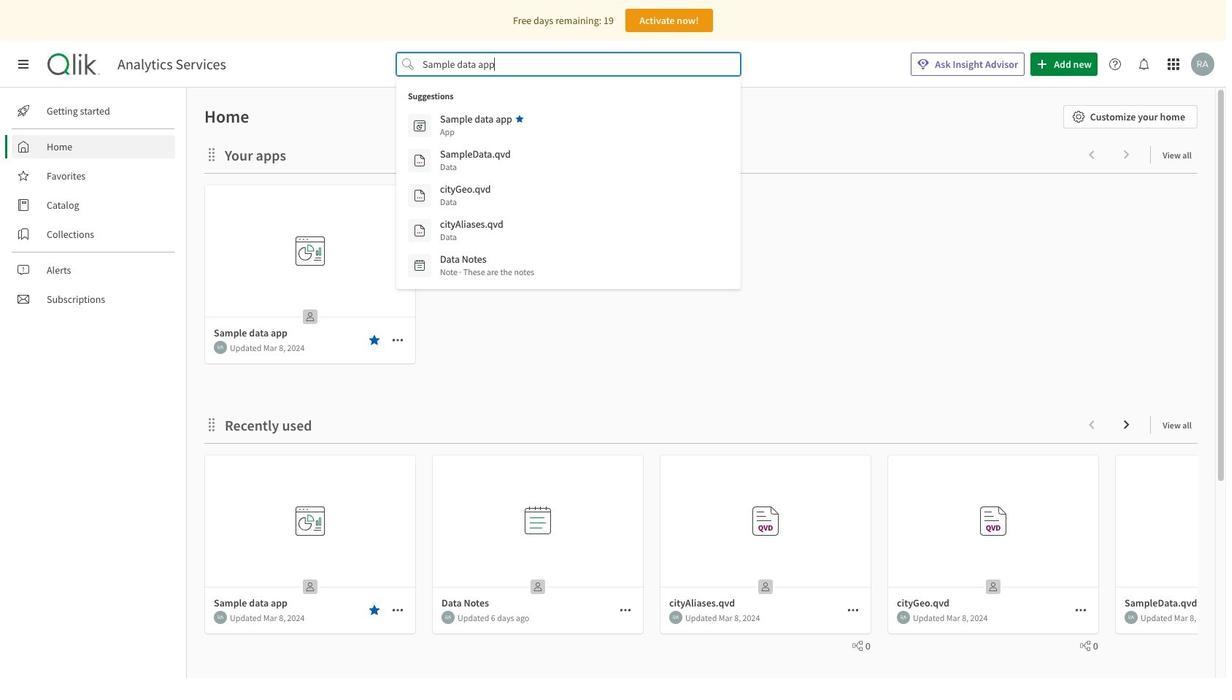 Task type: describe. For each thing, give the bounding box(es) containing it.
sampledata.qvd element
[[440, 148, 511, 161]]

these are the notes element
[[440, 266, 535, 279]]

close sidebar menu image
[[18, 58, 29, 70]]

sample data app element
[[440, 112, 512, 126]]

Search for content text field
[[420, 53, 718, 76]]

more actions image
[[848, 605, 860, 616]]

1 horizontal spatial ruby anderson image
[[442, 611, 455, 624]]

navigation pane element
[[0, 93, 186, 317]]

data notes element
[[440, 253, 487, 266]]



Task type: locate. For each thing, give the bounding box(es) containing it.
move collection image
[[204, 147, 219, 162], [204, 417, 219, 432]]

2 horizontal spatial ruby anderson image
[[897, 611, 911, 624]]

0 horizontal spatial ruby anderson image
[[214, 341, 227, 354]]

more actions image for second remove from favorites image
[[392, 605, 404, 616]]

2 remove from favorites image from the top
[[369, 605, 380, 616]]

ruby anderson element
[[214, 341, 227, 354], [214, 611, 227, 624], [442, 611, 455, 624], [670, 611, 683, 624], [897, 611, 911, 624], [1125, 611, 1138, 624]]

citygeo.qvd element
[[440, 183, 491, 196]]

cityaliases.qvd element
[[440, 218, 504, 231]]

ruby anderson image
[[1192, 53, 1215, 76], [214, 611, 227, 624], [670, 611, 683, 624], [1125, 611, 1138, 624]]

more actions image for second remove from favorites image from the bottom of the page
[[392, 334, 404, 346]]

1 remove from favorites image from the top
[[369, 334, 380, 346]]

analytics services element
[[118, 55, 226, 73]]

remove from favorites image
[[369, 334, 380, 346], [369, 605, 380, 616]]

more actions image
[[392, 334, 404, 346], [392, 605, 404, 616], [620, 605, 632, 616]]

1 vertical spatial move collection image
[[204, 417, 219, 432]]

0 vertical spatial move collection image
[[204, 147, 219, 162]]

main content
[[181, 88, 1227, 678]]

0 vertical spatial remove from favorites image
[[369, 334, 380, 346]]

1 vertical spatial remove from favorites image
[[369, 605, 380, 616]]

ruby anderson image
[[214, 341, 227, 354], [442, 611, 455, 624], [897, 611, 911, 624]]



Task type: vqa. For each thing, say whether or not it's contained in the screenshot.
The chart shows the total for the subscription. icon
no



